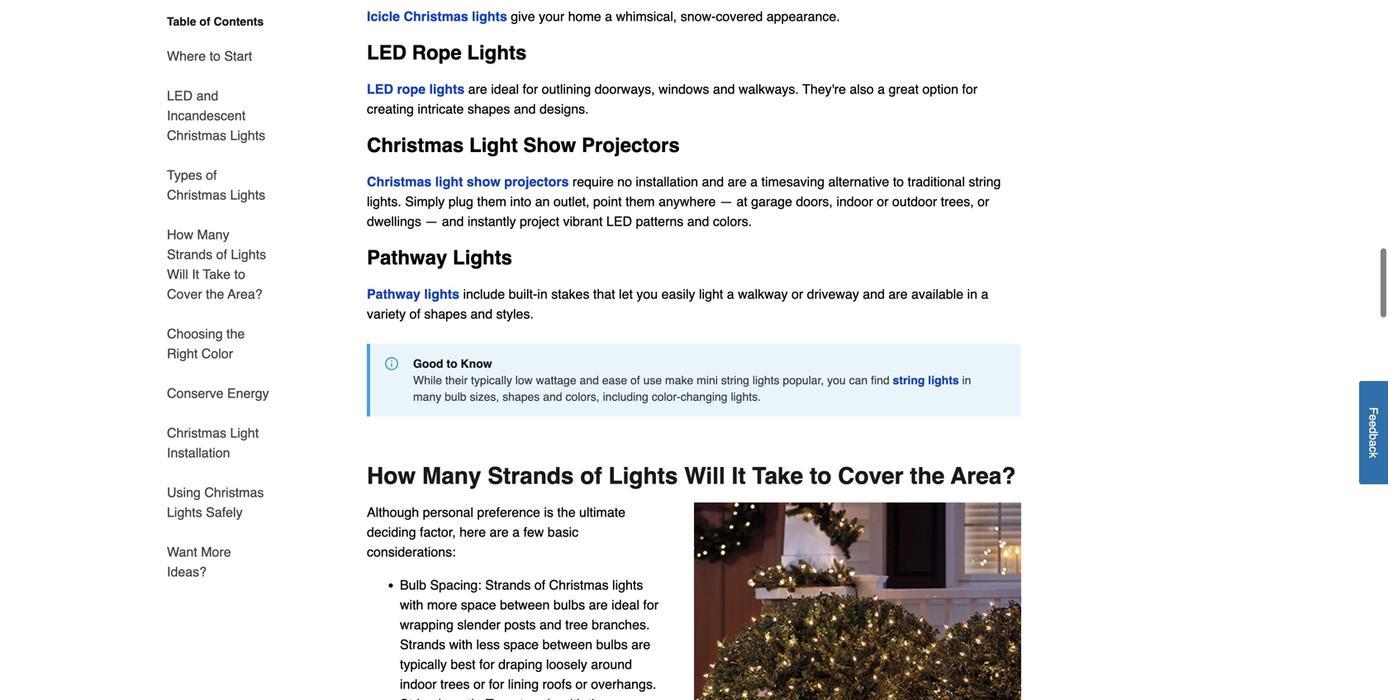 Task type: locate. For each thing, give the bounding box(es) containing it.
bulbs
[[554, 597, 585, 612], [596, 637, 628, 652]]

1 horizontal spatial space
[[504, 637, 539, 652]]

0 horizontal spatial indoor
[[400, 676, 437, 692]]

0 horizontal spatial ideal
[[491, 81, 519, 97]]

considerations:
[[367, 544, 456, 559]]

1 horizontal spatial indoor
[[837, 194, 873, 209]]

available
[[912, 286, 964, 302]]

personal
[[423, 505, 474, 520]]

will down the changing
[[685, 463, 725, 489]]

and up colors,
[[580, 374, 599, 387]]

0 vertical spatial ideal
[[491, 81, 519, 97]]

table of contents
[[167, 15, 264, 28]]

you right the let
[[637, 286, 658, 302]]

incandescent
[[167, 108, 246, 123]]

branches.
[[592, 617, 650, 632]]

led rope lights
[[367, 41, 527, 64]]

intricate
[[418, 101, 464, 116]]

good
[[413, 357, 443, 370]]

into
[[510, 194, 532, 209]]

will inside the how many strands of lights will it take to cover the area?
[[167, 267, 188, 282]]

of inside types of christmas lights
[[206, 167, 217, 183]]

windows
[[659, 81, 709, 97]]

1 vertical spatial typically
[[400, 657, 447, 672]]

and down wattage
[[543, 390, 562, 403]]

0 vertical spatial light
[[470, 134, 518, 157]]

lights up the how many strands of lights will it take to cover the area? link
[[230, 187, 265, 203]]

lights up branches. in the left of the page
[[612, 577, 643, 593]]

ease
[[602, 374, 627, 387]]

0 horizontal spatial how many strands of lights will it take to cover the area?
[[167, 227, 266, 302]]

a
[[605, 9, 612, 24], [878, 81, 885, 97], [751, 174, 758, 189], [727, 286, 734, 302], [981, 286, 989, 302], [1367, 440, 1381, 447], [513, 524, 520, 540]]

typically up sizes,
[[471, 374, 512, 387]]

them up 'instantly'
[[477, 194, 507, 209]]

1 horizontal spatial cover
[[838, 463, 904, 489]]

of down 'pathway lights' link
[[410, 306, 421, 321]]

1 horizontal spatial take
[[752, 463, 804, 489]]

lining
[[508, 676, 539, 692]]

0 vertical spatial typically
[[471, 374, 512, 387]]

0 horizontal spatial take
[[203, 267, 231, 282]]

dwellings
[[367, 214, 421, 229]]

space
[[461, 597, 496, 612], [504, 637, 539, 652]]

1 horizontal spatial how
[[367, 463, 416, 489]]

0 horizontal spatial string
[[721, 374, 750, 387]]

0 horizontal spatial many
[[197, 227, 229, 242]]

how inside the how many strands of lights will it take to cover the area?
[[167, 227, 193, 242]]

0 horizontal spatial them
[[477, 194, 507, 209]]

a right available
[[981, 286, 989, 302]]

you left can
[[827, 374, 846, 387]]

led inside led and incandescent christmas lights
[[167, 88, 193, 103]]

although personal preference is the ultimate deciding factor, here are a few basic considerations:
[[367, 505, 626, 559]]

and up incandescent
[[196, 88, 218, 103]]

or down alternative
[[877, 194, 889, 209]]

require no installation and are a timesaving alternative to traditional string lights. simply plug them into an outlet, point them anywhere — at garage doors, indoor or outdoor trees, or dwellings — and instantly project vibrant led patterns and colors.
[[367, 174, 1001, 229]]

ideal up christmas light show projectors
[[491, 81, 519, 97]]

indoor down alternative
[[837, 194, 873, 209]]

1 horizontal spatial will
[[685, 463, 725, 489]]

light down energy
[[230, 425, 259, 441]]

0 horizontal spatial typically
[[400, 657, 447, 672]]

of inside bulb spacing: strands of christmas lights with more space between bulbs are ideal for wrapping slender posts and tree branches. strands with less space between bulbs are typically best for draping loosely around indoor trees or for lining roofs or overhangs.
[[535, 577, 546, 593]]

are inside the include built-in stakes that let you easily light a walkway or driveway and are available in a variety of shapes and styles.
[[889, 286, 908, 302]]

1 vertical spatial lights.
[[731, 390, 761, 403]]

2 vertical spatial shapes
[[503, 390, 540, 403]]

f
[[1367, 407, 1381, 414]]

of down types of christmas lights link on the top left of the page
[[216, 247, 227, 262]]

pathway
[[367, 246, 447, 269], [367, 286, 421, 302]]

0 vertical spatial take
[[203, 267, 231, 282]]

are down led rope lights
[[468, 81, 487, 97]]

lights up intricate at the top
[[429, 81, 465, 97]]

1 vertical spatial it
[[732, 463, 746, 489]]

instantly
[[468, 214, 516, 229]]

a left walkway
[[727, 286, 734, 302]]

in right string lights link
[[963, 374, 972, 387]]

0 vertical spatial pathway
[[367, 246, 447, 269]]

0 horizontal spatial cover
[[167, 286, 202, 302]]

1 vertical spatial pathway
[[367, 286, 421, 302]]

0 vertical spatial how
[[167, 227, 193, 242]]

in many bulb sizes, shapes and colors, including color-changing lights.
[[413, 374, 972, 403]]

1 vertical spatial light
[[230, 425, 259, 441]]

c
[[1367, 447, 1381, 452]]

— left at
[[720, 194, 733, 209]]

is
[[544, 505, 554, 520]]

0 vertical spatial it
[[192, 267, 199, 282]]

0 horizontal spatial space
[[461, 597, 496, 612]]

of right table
[[200, 15, 210, 28]]

string
[[969, 174, 1001, 189], [721, 374, 750, 387], [893, 374, 925, 387]]

them down no
[[626, 194, 655, 209]]

1 pathway from the top
[[367, 246, 447, 269]]

string right "find"
[[893, 374, 925, 387]]

ideal up branches. in the left of the page
[[612, 597, 640, 612]]

pathway lights
[[367, 286, 460, 302]]

to
[[210, 48, 221, 64], [893, 174, 904, 189], [234, 267, 245, 282], [447, 357, 458, 370], [810, 463, 832, 489]]

christmas down incandescent
[[167, 128, 226, 143]]

with
[[400, 597, 424, 612], [449, 637, 473, 652]]

1 vertical spatial bulbs
[[596, 637, 628, 652]]

1 vertical spatial shapes
[[424, 306, 467, 321]]

how many strands of lights will it take to cover the area? inside 'table of contents' 'element'
[[167, 227, 266, 302]]

or right walkway
[[792, 286, 804, 302]]

bulbs up tree
[[554, 597, 585, 612]]

christmas inside christmas light installation
[[167, 425, 226, 441]]

rope
[[397, 81, 426, 97]]

anywhere
[[659, 194, 716, 209]]

0 horizontal spatial area?
[[228, 286, 263, 302]]

space up slender
[[461, 597, 496, 612]]

1 horizontal spatial it
[[732, 463, 746, 489]]

an
[[535, 194, 550, 209]]

light up plug
[[435, 174, 463, 189]]

0 vertical spatial shapes
[[468, 101, 510, 116]]

choosing the right color
[[167, 326, 245, 361]]

0 vertical spatial light
[[435, 174, 463, 189]]

1 vertical spatial between
[[543, 637, 593, 652]]

plug
[[449, 194, 474, 209]]

— down simply
[[425, 214, 438, 229]]

1 vertical spatial how
[[367, 463, 416, 489]]

led down icicle
[[367, 41, 407, 64]]

at
[[737, 194, 748, 209]]

shapes right intricate at the top
[[468, 101, 510, 116]]

1 horizontal spatial them
[[626, 194, 655, 209]]

1 vertical spatial ideal
[[612, 597, 640, 612]]

lights inside types of christmas lights
[[230, 187, 265, 203]]

want more ideas?
[[167, 544, 231, 579]]

with down bulb
[[400, 597, 424, 612]]

how
[[167, 227, 193, 242], [367, 463, 416, 489]]

light right easily
[[699, 286, 723, 302]]

ideal inside bulb spacing: strands of christmas lights with more space between bulbs are ideal for wrapping slender posts and tree branches. strands with less space between bulbs are typically best for draping loosely around indoor trees or for lining roofs or overhangs.
[[612, 597, 640, 612]]

bulbs up around
[[596, 637, 628, 652]]

0 vertical spatial with
[[400, 597, 424, 612]]

1 horizontal spatial bulbs
[[596, 637, 628, 652]]

make
[[665, 374, 694, 387]]

0 horizontal spatial you
[[637, 286, 658, 302]]

for
[[523, 81, 538, 97], [962, 81, 978, 97], [643, 597, 659, 612], [479, 657, 495, 672], [489, 676, 504, 692]]

1 horizontal spatial typically
[[471, 374, 512, 387]]

space up draping
[[504, 637, 539, 652]]

you inside the include built-in stakes that let you easily light a walkway or driveway and are available in a variety of shapes and styles.
[[637, 286, 658, 302]]

0 horizontal spatial bulbs
[[554, 597, 585, 612]]

alternative
[[829, 174, 890, 189]]

2 horizontal spatial string
[[969, 174, 1001, 189]]

show
[[467, 174, 501, 189]]

led inside require no installation and are a timesaving alternative to traditional string lights. simply plug them into an outlet, point them anywhere — at garage doors, indoor or outdoor trees, or dwellings — and instantly project vibrant led patterns and colors.
[[607, 214, 632, 229]]

how many strands of lights will it take to cover the area? up choosing at the left top of the page
[[167, 227, 266, 302]]

led up incandescent
[[167, 88, 193, 103]]

1 horizontal spatial how many strands of lights will it take to cover the area?
[[367, 463, 1016, 489]]

or right roofs
[[576, 676, 587, 692]]

icicle christmas lights give your home a whimsical, snow-covered appearance.
[[367, 9, 840, 24]]

or right the 'trees,'
[[978, 194, 990, 209]]

string right "mini"
[[721, 374, 750, 387]]

0 horizontal spatial light
[[435, 174, 463, 189]]

string up the 'trees,'
[[969, 174, 1001, 189]]

choosing the right color link
[[167, 314, 271, 374]]

1 e from the top
[[1367, 414, 1381, 421]]

0 horizontal spatial light
[[230, 425, 259, 441]]

1 horizontal spatial many
[[422, 463, 481, 489]]

0 vertical spatial bulbs
[[554, 597, 585, 612]]

christmas down types
[[167, 187, 226, 203]]

point
[[593, 194, 622, 209]]

1 them from the left
[[477, 194, 507, 209]]

also
[[850, 81, 874, 97]]

are left available
[[889, 286, 908, 302]]

how down types
[[167, 227, 193, 242]]

the inside although personal preference is the ultimate deciding factor, here are a few basic considerations:
[[557, 505, 576, 520]]

0 vertical spatial —
[[720, 194, 733, 209]]

take
[[203, 267, 231, 282], [752, 463, 804, 489]]

choosing
[[167, 326, 223, 341]]

lights right "find"
[[928, 374, 959, 387]]

led up the "creating"
[[367, 81, 393, 97]]

0 vertical spatial will
[[167, 267, 188, 282]]

0 horizontal spatial it
[[192, 267, 199, 282]]

area? inside the how many strands of lights will it take to cover the area?
[[228, 286, 263, 302]]

and left tree
[[540, 617, 562, 632]]

find
[[871, 374, 890, 387]]

1 vertical spatial light
[[699, 286, 723, 302]]

pathway up variety
[[367, 286, 421, 302]]

light up 'show'
[[470, 134, 518, 157]]

0 vertical spatial indoor
[[837, 194, 873, 209]]

how many strands of lights will it take to cover the area? link
[[167, 215, 271, 314]]

christmas up rope
[[404, 9, 468, 24]]

0 horizontal spatial will
[[167, 267, 188, 282]]

here
[[460, 524, 486, 540]]

k
[[1367, 452, 1381, 458]]

shapes down 'pathway lights' link
[[424, 306, 467, 321]]

are inside require no installation and are a timesaving alternative to traditional string lights. simply plug them into an outlet, point them anywhere — at garage doors, indoor or outdoor trees, or dwellings — and instantly project vibrant led patterns and colors.
[[728, 174, 747, 189]]

the inside "choosing the right color"
[[227, 326, 245, 341]]

it inside the how many strands of lights will it take to cover the area?
[[192, 267, 199, 282]]

lights down give
[[467, 41, 527, 64]]

1 horizontal spatial with
[[449, 637, 473, 652]]

a right also
[[878, 81, 885, 97]]

0 vertical spatial cover
[[167, 286, 202, 302]]

home
[[568, 9, 601, 24]]

how many strands of lights will it take to cover the area? down the changing
[[367, 463, 1016, 489]]

indoor left 'trees'
[[400, 676, 437, 692]]

lights. inside require no installation and are a timesaving alternative to traditional string lights. simply plug them into an outlet, point them anywhere — at garage doors, indoor or outdoor trees, or dwellings — and instantly project vibrant led patterns and colors.
[[367, 194, 402, 209]]

lights inside bulb spacing: strands of christmas lights with more space between bulbs are ideal for wrapping slender posts and tree branches. strands with less space between bulbs are typically best for draping loosely around indoor trees or for lining roofs or overhangs.
[[612, 577, 643, 593]]

2 pathway from the top
[[367, 286, 421, 302]]

will up choosing at the left top of the page
[[167, 267, 188, 282]]

e up "b"
[[1367, 421, 1381, 427]]

the
[[206, 286, 224, 302], [227, 326, 245, 341], [910, 463, 945, 489], [557, 505, 576, 520]]

string inside require no installation and are a timesaving alternative to traditional string lights. simply plug them into an outlet, point them anywhere — at garage doors, indoor or outdoor trees, or dwellings — and instantly project vibrant led patterns and colors.
[[969, 174, 1001, 189]]

whimsical,
[[616, 9, 677, 24]]

0 vertical spatial lights.
[[367, 194, 402, 209]]

lights. up dwellings at the top of the page
[[367, 194, 402, 209]]

color
[[202, 346, 233, 361]]

christmas light installation
[[167, 425, 259, 460]]

many down types of christmas lights
[[197, 227, 229, 242]]

option
[[923, 81, 959, 97]]

indoor inside bulb spacing: strands of christmas lights with more space between bulbs are ideal for wrapping slender posts and tree branches. strands with less space between bulbs are typically best for draping loosely around indoor trees or for lining roofs or overhangs.
[[400, 676, 437, 692]]

lights up the include
[[453, 246, 512, 269]]

e up the d
[[1367, 414, 1381, 421]]

are down preference
[[490, 524, 509, 540]]

or right 'trees'
[[474, 676, 485, 692]]

1 horizontal spatial —
[[720, 194, 733, 209]]

1 horizontal spatial ideal
[[612, 597, 640, 612]]

led down point
[[607, 214, 632, 229]]

ideal
[[491, 81, 519, 97], [612, 597, 640, 612]]

info image
[[385, 357, 398, 370]]

christmas up "safely"
[[204, 485, 264, 500]]

1 vertical spatial area?
[[951, 463, 1016, 489]]

ultimate
[[579, 505, 626, 520]]

light inside christmas light installation
[[230, 425, 259, 441]]

conserve energy link
[[167, 374, 269, 413]]

of right types
[[206, 167, 217, 183]]

1 vertical spatial you
[[827, 374, 846, 387]]

led rope lights
[[367, 81, 465, 97]]

and up the anywhere
[[702, 174, 724, 189]]

0 vertical spatial space
[[461, 597, 496, 612]]

to inside the how many strands of lights will it take to cover the area?
[[234, 267, 245, 282]]

0 horizontal spatial how
[[167, 227, 193, 242]]

1 horizontal spatial area?
[[951, 463, 1016, 489]]

appearance.
[[767, 9, 840, 24]]

1 vertical spatial indoor
[[400, 676, 437, 692]]

area?
[[228, 286, 263, 302], [951, 463, 1016, 489]]

christmas
[[404, 9, 468, 24], [167, 128, 226, 143], [367, 134, 464, 157], [367, 174, 432, 189], [167, 187, 226, 203], [167, 425, 226, 441], [204, 485, 264, 500], [549, 577, 609, 593]]

0 horizontal spatial —
[[425, 214, 438, 229]]

d
[[1367, 427, 1381, 434]]

0 horizontal spatial lights.
[[367, 194, 402, 209]]

a inside button
[[1367, 440, 1381, 447]]

show
[[523, 134, 576, 157]]

between up posts
[[500, 597, 550, 612]]

wattage
[[536, 374, 577, 387]]

between up 'loosely'
[[543, 637, 593, 652]]

light for installation
[[230, 425, 259, 441]]

0 vertical spatial you
[[637, 286, 658, 302]]

typically up 'trees'
[[400, 657, 447, 672]]

0 vertical spatial area?
[[228, 286, 263, 302]]

0 vertical spatial many
[[197, 227, 229, 242]]

vibrant
[[563, 214, 603, 229]]

1 horizontal spatial light
[[470, 134, 518, 157]]

lights down incandescent
[[230, 128, 265, 143]]

christmas up tree
[[549, 577, 609, 593]]

a inside require no installation and are a timesaving alternative to traditional string lights. simply plug them into an outlet, point them anywhere — at garage doors, indoor or outdoor trees, or dwellings — and instantly project vibrant led patterns and colors.
[[751, 174, 758, 189]]

in
[[537, 286, 548, 302], [968, 286, 978, 302], [963, 374, 972, 387]]

lights inside the how many strands of lights will it take to cover the area?
[[231, 247, 266, 262]]

0 vertical spatial how many strands of lights will it take to cover the area?
[[167, 227, 266, 302]]

in inside "in many bulb sizes, shapes and colors, including color-changing lights."
[[963, 374, 972, 387]]

rope
[[412, 41, 462, 64]]

give
[[511, 9, 535, 24]]

0 horizontal spatial with
[[400, 597, 424, 612]]

ideas?
[[167, 564, 207, 579]]

1 vertical spatial space
[[504, 637, 539, 652]]

string lights link
[[893, 374, 959, 387]]

and right driveway
[[863, 286, 885, 302]]

to inside 'link'
[[210, 48, 221, 64]]

strands down types of christmas lights
[[167, 247, 213, 262]]

led for led rope lights
[[367, 41, 407, 64]]

lights down using
[[167, 505, 202, 520]]

lights.
[[367, 194, 402, 209], [731, 390, 761, 403]]

many up personal
[[422, 463, 481, 489]]

a left few
[[513, 524, 520, 540]]

traditional
[[908, 174, 965, 189]]

christmas light show projectors link
[[367, 174, 569, 189]]

lights down types of christmas lights link on the top left of the page
[[231, 247, 266, 262]]

1 horizontal spatial lights.
[[731, 390, 761, 403]]

with up best on the left bottom of page
[[449, 637, 473, 652]]

1 horizontal spatial light
[[699, 286, 723, 302]]

2 e from the top
[[1367, 421, 1381, 427]]



Task type: vqa. For each thing, say whether or not it's contained in the screenshot.


Task type: describe. For each thing, give the bounding box(es) containing it.
for left lining
[[489, 676, 504, 692]]

outdoor
[[893, 194, 937, 209]]

light for show
[[470, 134, 518, 157]]

safely
[[206, 505, 243, 520]]

lights down pathway lights on the left
[[424, 286, 460, 302]]

want more ideas? link
[[167, 532, 271, 582]]

1 vertical spatial —
[[425, 214, 438, 229]]

installation
[[167, 445, 230, 460]]

colors,
[[566, 390, 600, 403]]

many inside the how many strands of lights will it take to cover the area?
[[197, 227, 229, 242]]

garage
[[751, 194, 793, 209]]

pathway for pathway lights
[[367, 286, 421, 302]]

deciding
[[367, 524, 416, 540]]

low
[[516, 374, 533, 387]]

table of contents element
[[147, 13, 271, 582]]

and inside led and incandescent christmas lights
[[196, 88, 218, 103]]

factor,
[[420, 524, 456, 540]]

f e e d b a c k
[[1367, 407, 1381, 458]]

christmas light installation link
[[167, 413, 271, 473]]

take inside the how many strands of lights will it take to cover the area?
[[203, 267, 231, 282]]

christmas inside led and incandescent christmas lights
[[167, 128, 226, 143]]

good to know
[[413, 357, 492, 370]]

lights left give
[[472, 9, 507, 24]]

of inside the how many strands of lights will it take to cover the area?
[[216, 247, 227, 262]]

while their typically low wattage and ease of use make mini string lights popular, you can find string lights
[[413, 374, 959, 387]]

spacing:
[[430, 577, 482, 593]]

conserve energy
[[167, 386, 269, 401]]

christmas down the "creating"
[[367, 134, 464, 157]]

tree
[[565, 617, 588, 632]]

doors,
[[796, 194, 833, 209]]

using christmas lights safely link
[[167, 473, 271, 532]]

light inside the include built-in stakes that let you easily light a walkway or driveway and are available in a variety of shapes and styles.
[[699, 286, 723, 302]]

christmas inside using christmas lights safely
[[204, 485, 264, 500]]

know
[[461, 357, 492, 370]]

christmas inside bulb spacing: strands of christmas lights with more space between bulbs are ideal for wrapping slender posts and tree branches. strands with less space between bulbs are typically best for draping loosely around indoor trees or for lining roofs or overhangs.
[[549, 577, 609, 593]]

indoor inside require no installation and are a timesaving alternative to traditional string lights. simply plug them into an outlet, point them anywhere — at garage doors, indoor or outdoor trees, or dwellings — and instantly project vibrant led patterns and colors.
[[837, 194, 873, 209]]

creating
[[367, 101, 414, 116]]

wrapping
[[400, 617, 454, 632]]

bulb
[[445, 390, 467, 403]]

to inside require no installation and are a timesaving alternative to traditional string lights. simply plug them into an outlet, point them anywhere — at garage doors, indoor or outdoor trees, or dwellings — and instantly project vibrant led patterns and colors.
[[893, 174, 904, 189]]

stakes
[[551, 286, 590, 302]]

strands up is
[[488, 463, 574, 489]]

require
[[573, 174, 614, 189]]

christmas up simply
[[367, 174, 432, 189]]

while
[[413, 374, 442, 387]]

b
[[1367, 434, 1381, 440]]

project
[[520, 214, 560, 229]]

projectors
[[582, 134, 680, 157]]

lights inside led and incandescent christmas lights
[[230, 128, 265, 143]]

christmas light show projectors
[[367, 134, 680, 157]]

types of christmas lights link
[[167, 155, 271, 215]]

the inside the how many strands of lights will it take to cover the area?
[[206, 286, 224, 302]]

more
[[427, 597, 457, 612]]

patterns
[[636, 214, 684, 229]]

typically inside bulb spacing: strands of christmas lights with more space between bulbs are ideal for wrapping slender posts and tree branches. strands with less space between bulbs are typically best for draping loosely around indoor trees or for lining roofs or overhangs.
[[400, 657, 447, 672]]

icicle christmas lights link
[[367, 9, 507, 24]]

1 vertical spatial take
[[752, 463, 804, 489]]

installation
[[636, 174, 698, 189]]

walkways.
[[739, 81, 799, 97]]

driveway
[[807, 286, 859, 302]]

snow-
[[681, 9, 716, 24]]

for left outlining at the left top of the page
[[523, 81, 538, 97]]

clear net lights on shrubs in front of a house with lighted garland and a wreath on the front door. image
[[694, 502, 1022, 700]]

strands down wrapping
[[400, 637, 446, 652]]

and inside "in many bulb sizes, shapes and colors, including color-changing lights."
[[543, 390, 562, 403]]

for right option at the right top of the page
[[962, 81, 978, 97]]

using
[[167, 485, 201, 500]]

few
[[524, 524, 544, 540]]

including
[[603, 390, 649, 403]]

1 vertical spatial with
[[449, 637, 473, 652]]

although
[[367, 505, 419, 520]]

overhangs.
[[591, 676, 657, 692]]

timesaving
[[762, 174, 825, 189]]

cover inside the how many strands of lights will it take to cover the area?
[[167, 286, 202, 302]]

strands inside the how many strands of lights will it take to cover the area?
[[167, 247, 213, 262]]

where to start
[[167, 48, 252, 64]]

can
[[849, 374, 868, 387]]

are down branches. in the left of the page
[[632, 637, 651, 652]]

types
[[167, 167, 202, 183]]

strands up posts
[[485, 577, 531, 593]]

1 vertical spatial how many strands of lights will it take to cover the area?
[[367, 463, 1016, 489]]

1 horizontal spatial string
[[893, 374, 925, 387]]

include
[[463, 286, 505, 302]]

color-
[[652, 390, 681, 403]]

of up ultimate
[[580, 463, 602, 489]]

1 vertical spatial will
[[685, 463, 725, 489]]

changing
[[681, 390, 728, 403]]

a right home
[[605, 9, 612, 24]]

lights up ultimate
[[609, 463, 678, 489]]

1 horizontal spatial you
[[827, 374, 846, 387]]

and right windows
[[713, 81, 735, 97]]

and down the anywhere
[[687, 214, 710, 229]]

easily
[[662, 286, 696, 302]]

or inside the include built-in stakes that let you easily light a walkway or driveway and are available in a variety of shapes and styles.
[[792, 286, 804, 302]]

using christmas lights safely
[[167, 485, 264, 520]]

covered
[[716, 9, 763, 24]]

and inside bulb spacing: strands of christmas lights with more space between bulbs are ideal for wrapping slender posts and tree branches. strands with less space between bulbs are typically best for draping loosely around indoor trees or for lining roofs or overhangs.
[[540, 617, 562, 632]]

are inside are ideal for outlining doorways, windows and walkways. they're also a great option for creating intricate shapes and designs.
[[468, 81, 487, 97]]

and down plug
[[442, 214, 464, 229]]

0 vertical spatial between
[[500, 597, 550, 612]]

pathway for pathway lights
[[367, 246, 447, 269]]

loosely
[[546, 657, 587, 672]]

2 them from the left
[[626, 194, 655, 209]]

their
[[445, 374, 468, 387]]

less
[[476, 637, 500, 652]]

shapes inside "in many bulb sizes, shapes and colors, including color-changing lights."
[[503, 390, 540, 403]]

1 vertical spatial cover
[[838, 463, 904, 489]]

in right available
[[968, 286, 978, 302]]

led for led rope lights
[[367, 81, 393, 97]]

no
[[618, 174, 632, 189]]

include built-in stakes that let you easily light a walkway or driveway and are available in a variety of shapes and styles.
[[367, 286, 989, 321]]

shapes inside the include built-in stakes that let you easily light a walkway or driveway and are available in a variety of shapes and styles.
[[424, 306, 467, 321]]

lights left popular,
[[753, 374, 780, 387]]

christmas inside types of christmas lights
[[167, 187, 226, 203]]

led and incandescent christmas lights
[[167, 88, 265, 143]]

right
[[167, 346, 198, 361]]

a inside are ideal for outlining doorways, windows and walkways. they're also a great option for creating intricate shapes and designs.
[[878, 81, 885, 97]]

1 vertical spatial many
[[422, 463, 481, 489]]

led for led and incandescent christmas lights
[[167, 88, 193, 103]]

where to start link
[[167, 36, 252, 76]]

for down less at the bottom of page
[[479, 657, 495, 672]]

shapes inside are ideal for outlining doorways, windows and walkways. they're also a great option for creating intricate shapes and designs.
[[468, 101, 510, 116]]

sizes,
[[470, 390, 499, 403]]

are up branches. in the left of the page
[[589, 597, 608, 612]]

of left use on the left
[[631, 374, 640, 387]]

styles.
[[496, 306, 534, 321]]

lights. inside "in many bulb sizes, shapes and colors, including color-changing lights."
[[731, 390, 761, 403]]

pathway lights
[[367, 246, 512, 269]]

projectors
[[504, 174, 569, 189]]

are inside although personal preference is the ultimate deciding factor, here are a few basic considerations:
[[490, 524, 509, 540]]

bulb spacing: strands of christmas lights with more space between bulbs are ideal for wrapping slender posts and tree branches. strands with less space between bulbs are typically best for draping loosely around indoor trees or for lining roofs or overhangs.
[[400, 577, 659, 692]]

around
[[591, 657, 632, 672]]

in left stakes on the left top of page
[[537, 286, 548, 302]]

of inside the include built-in stakes that let you easily light a walkway or driveway and are available in a variety of shapes and styles.
[[410, 306, 421, 321]]

trees
[[440, 676, 470, 692]]

and down the include
[[471, 306, 493, 321]]

great
[[889, 81, 919, 97]]

for up branches. in the left of the page
[[643, 597, 659, 612]]

a inside although personal preference is the ultimate deciding factor, here are a few basic considerations:
[[513, 524, 520, 540]]

outlining
[[542, 81, 591, 97]]

ideal inside are ideal for outlining doorways, windows and walkways. they're also a great option for creating intricate shapes and designs.
[[491, 81, 519, 97]]

and up christmas light show projectors
[[514, 101, 536, 116]]

lights inside using christmas lights safely
[[167, 505, 202, 520]]

want
[[167, 544, 197, 560]]

roofs
[[543, 676, 572, 692]]



